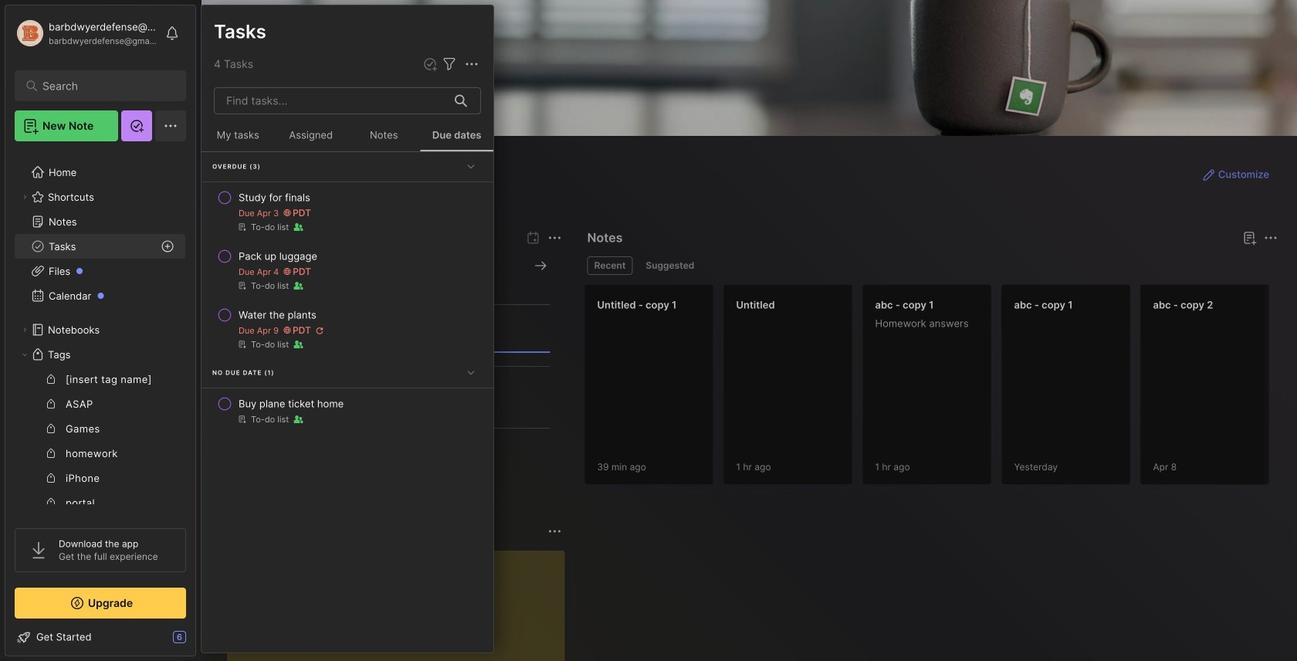 Task type: vqa. For each thing, say whether or not it's contained in the screenshot.
Monday
no



Task type: locate. For each thing, give the bounding box(es) containing it.
2 tab from the left
[[639, 256, 702, 275]]

main element
[[0, 0, 201, 661]]

1 horizontal spatial tab
[[639, 256, 702, 275]]

new task image
[[423, 56, 438, 72]]

None search field
[[42, 76, 166, 95]]

0 horizontal spatial tab
[[588, 256, 633, 275]]

pack up luggage 2 cell
[[239, 249, 317, 264]]

collapse overdue image
[[463, 158, 479, 174]]

Help and Learning task checklist field
[[5, 625, 195, 650]]

tab list
[[588, 256, 1276, 275]]

filter tasks image
[[440, 55, 459, 74]]

tab
[[588, 256, 633, 275], [639, 256, 702, 275]]

row group
[[202, 152, 494, 433], [584, 284, 1298, 494]]

tree
[[5, 151, 195, 661]]

group inside tree
[[15, 367, 185, 614]]

Find tasks… text field
[[217, 88, 446, 114]]

More actions and view options field
[[459, 55, 481, 74]]

collapse noduedate image
[[463, 365, 479, 380]]

row
[[208, 184, 487, 239], [208, 243, 487, 298], [208, 301, 487, 357], [208, 390, 487, 432]]

group
[[15, 367, 185, 614]]



Task type: describe. For each thing, give the bounding box(es) containing it.
Search text field
[[42, 79, 166, 93]]

buy plane ticket home 5 cell
[[239, 396, 344, 412]]

study for finals 1 cell
[[239, 190, 310, 205]]

2 row from the top
[[208, 243, 487, 298]]

1 horizontal spatial row group
[[584, 284, 1298, 494]]

Filter tasks field
[[440, 55, 459, 74]]

1 row from the top
[[208, 184, 487, 239]]

0 horizontal spatial row group
[[202, 152, 494, 433]]

expand tags image
[[20, 350, 29, 359]]

click to collapse image
[[195, 633, 207, 651]]

Start writing… text field
[[239, 551, 564, 661]]

4 row from the top
[[208, 390, 487, 432]]

expand notebooks image
[[20, 325, 29, 334]]

3 row from the top
[[208, 301, 487, 357]]

water the plants 3 cell
[[239, 307, 317, 323]]

tree inside main element
[[5, 151, 195, 661]]

1 tab from the left
[[588, 256, 633, 275]]

more actions and view options image
[[463, 55, 481, 74]]

Account field
[[15, 18, 158, 49]]

none search field inside main element
[[42, 76, 166, 95]]



